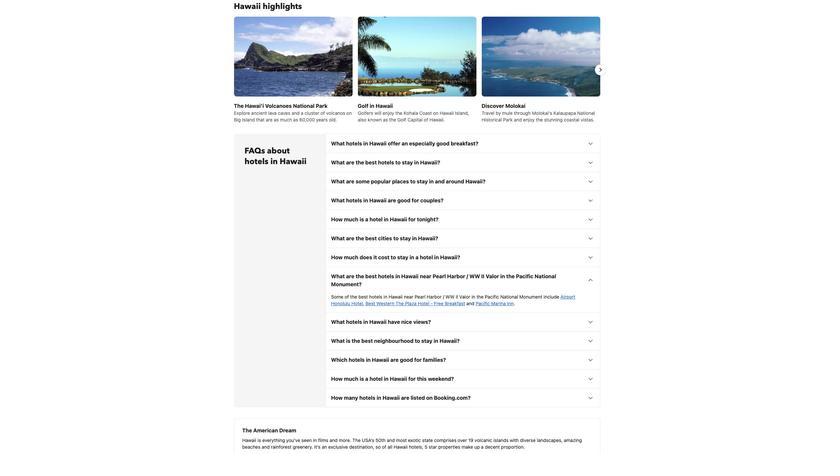 Task type: vqa. For each thing, say whether or not it's contained in the screenshot.
middle good
yes



Task type: describe. For each thing, give the bounding box(es) containing it.
the up inn
[[506, 273, 515, 279]]

ii for some of the best hotels in hawaii near pearl harbor / ww ii valor in the pacific national monument include
[[456, 294, 458, 300]]

enjoy inside discover molokai travel by mule through molokai's kalaupapa national historical park and enjoy the stunning coastal vistas.
[[523, 117, 535, 123]]

hawaii? for what are the best hotels to stay in hawaii?
[[420, 159, 440, 165]]

amazing
[[564, 438, 582, 443]]

on inside the hawai'i volcanoes national park explore ancient lava caves and a cluster of volcanos on big island that are as much as 60,000 years old.
[[347, 110, 352, 116]]

what are some popular places to stay in and around hawaii?
[[331, 178, 486, 184]]

what hotels in hawaii offer an especially good breakfast?
[[331, 140, 478, 146]]

stay for cost
[[397, 254, 408, 260]]

valor for some of the best hotels in hawaii near pearl harbor / ww ii valor in the pacific national monument include
[[459, 294, 470, 300]]

what hotels in hawaii are good for couples? button
[[326, 191, 600, 210]]

popular
[[371, 178, 391, 184]]

as inside golf in hawaii golfers will enjoy the kohala coast on hawaii island, also known as the golf capital of hawaii.
[[383, 117, 388, 123]]

years
[[316, 117, 328, 123]]

what are the best cities to stay in hawaii?
[[331, 235, 438, 241]]

and right breakfast
[[467, 301, 475, 306]]

pacific marina inn link
[[476, 301, 514, 306]]

what are the best hotels in hawaii near pearl harbor / ww ii valor in the pacific national monument?
[[331, 273, 556, 287]]

rainforest
[[271, 444, 292, 450]]

hawaii? down "what are the best cities to stay in hawaii?" dropdown button
[[440, 254, 460, 260]]

in inside "how much is a hotel in hawaii for tonight?" dropdown button
[[384, 216, 389, 222]]

the american dream
[[242, 428, 296, 434]]

hawaii is everything you've seen in films and more. the usa's 50th and most exotic state comprises over 19 volcanic islands with diverse landscapes, amazing beaches and rainforest greenery. it's an exclusive destination, so of all hawaii hotels, 5 star properties make up a decent proportion.
[[242, 438, 582, 450]]

hotels inside 'dropdown button'
[[346, 197, 362, 203]]

capital
[[408, 117, 423, 123]]

that
[[256, 117, 265, 123]]

hotel inside airport honolulu hotel
[[352, 301, 363, 306]]

hotels inside the faqs about hotels in hawaii
[[245, 156, 268, 167]]

with
[[510, 438, 519, 443]]

the up beaches
[[242, 428, 252, 434]]

cost
[[378, 254, 390, 260]]

to for cities
[[393, 235, 399, 241]]

what hotels in hawaii have nice views? button
[[326, 313, 600, 331]]

harbor for monument
[[427, 294, 442, 300]]

and inside the hawai'i volcanoes national park explore ancient lava caves and a cluster of volcanos on big island that are as much as 60,000 years old.
[[292, 110, 300, 116]]

how for how much does it cost to stay in a hotel in hawaii?
[[331, 254, 343, 260]]

breakfast
[[445, 301, 465, 306]]

best for what are the best hotels to stay in hawaii?
[[365, 159, 377, 165]]

cities
[[378, 235, 392, 241]]

-
[[431, 301, 433, 306]]

to for cost
[[391, 254, 396, 260]]

ancient
[[251, 110, 267, 116]]

which hotels in hawaii are good for families? button
[[326, 351, 600, 369]]

how for how many hotels in hawaii are listed on booking.com?
[[331, 395, 343, 401]]

the hawai'i volcanoes national park explore ancient lava caves and a cluster of volcanos on big island that are as much as 60,000 years old.
[[234, 103, 352, 123]]

the inside 'dropdown button'
[[352, 338, 360, 344]]

park inside the hawai'i volcanoes national park explore ancient lava caves and a cluster of volcanos on big island that are as much as 60,000 years old.
[[316, 103, 328, 109]]

2 as from the left
[[293, 117, 298, 123]]

molokai's
[[532, 110, 552, 116]]

golf in hawaii golfers will enjoy the kohala coast on hawaii island, also known as the golf capital of hawaii.
[[358, 103, 469, 123]]

on inside golf in hawaii golfers will enjoy the kohala coast on hawaii island, also known as the golf capital of hawaii.
[[433, 110, 439, 116]]

stay for places
[[417, 178, 428, 184]]

and up all
[[387, 438, 395, 443]]

some
[[331, 294, 343, 300]]

hotels inside what are the best hotels in hawaii near pearl harbor / ww ii valor in the pacific national monument?
[[378, 273, 394, 279]]

offer
[[388, 140, 400, 146]]

what are the best hotels to stay in hawaii? button
[[326, 153, 600, 172]]

volcanic
[[475, 438, 492, 443]]

comprises
[[434, 438, 457, 443]]

stay for hotels
[[402, 159, 413, 165]]

western
[[377, 301, 394, 306]]

an inside the hawaii is everything you've seen in films and more. the usa's 50th and most exotic state comprises over 19 volcanic islands with diverse landscapes, amazing beaches and rainforest greenery. it's an exclusive destination, so of all hawaii hotels, 5 star properties make up a decent proportion.
[[322, 444, 327, 450]]

/ for monument?
[[467, 273, 468, 279]]

views?
[[413, 319, 431, 325]]

best western the plaza hotel - free breakfast link
[[366, 301, 465, 306]]

you've
[[286, 438, 300, 443]]

an inside dropdown button
[[402, 140, 408, 146]]

hawai'i
[[245, 103, 264, 109]]

enjoy inside golf in hawaii golfers will enjoy the kohala coast on hawaii island, also known as the golf capital of hawaii.
[[383, 110, 394, 116]]

near for are
[[420, 273, 431, 279]]

in right cost
[[410, 254, 414, 260]]

old.
[[329, 117, 337, 123]]

is up the what are the best cities to stay in hawaii?
[[360, 216, 364, 222]]

neighbourhood
[[374, 338, 414, 344]]

caves
[[278, 110, 290, 116]]

destination,
[[349, 444, 374, 450]]

historical
[[482, 117, 502, 123]]

in inside the faqs about hotels in hawaii
[[270, 156, 278, 167]]

is inside the hawaii is everything you've seen in films and more. the usa's 50th and most exotic state comprises over 19 volcanic islands with diverse landscapes, amazing beaches and rainforest greenery. it's an exclusive destination, so of all hawaii hotels, 5 star properties make up a decent proportion.
[[258, 438, 261, 443]]

to for places
[[410, 178, 416, 184]]

in inside what hotels in hawaii offer an especially good breakfast? dropdown button
[[363, 140, 368, 146]]

for left tonight?
[[408, 216, 416, 222]]

best for what are the best hotels in hawaii near pearl harbor / ww ii valor in the pacific national monument?
[[365, 273, 377, 279]]

what hotels in hawaii are good for couples?
[[331, 197, 444, 203]]

best
[[366, 301, 375, 306]]

hawaii inside what are the best hotels in hawaii near pearl harbor / ww ii valor in the pacific national monument?
[[401, 273, 419, 279]]

much inside the hawai'i volcanoes national park explore ancient lava caves and a cluster of volcanos on big island that are as much as 60,000 years old.
[[280, 117, 292, 123]]

how many hotels in hawaii are listed on booking.com? button
[[326, 389, 600, 407]]

island
[[242, 117, 255, 123]]

proportion.
[[501, 444, 525, 450]]

breakfast?
[[451, 140, 478, 146]]

hawaii? for what is the best neighbourhood to stay in hawaii?
[[440, 338, 460, 344]]

discover molokai travel by mule through molokai's kalaupapa national historical park and enjoy the stunning coastal vistas.
[[482, 103, 595, 123]]

volcanoes
[[265, 103, 292, 109]]

faqs
[[245, 145, 265, 156]]

golf in hawaii image
[[358, 17, 476, 135]]

2 vertical spatial pacific
[[476, 301, 490, 306]]

and down everything
[[262, 444, 270, 450]]

up
[[474, 444, 480, 450]]

kohala
[[404, 110, 418, 116]]

of inside the hawaii is everything you've seen in films and more. the usa's 50th and most exotic state comprises over 19 volcanic islands with diverse landscapes, amazing beaches and rainforest greenery. it's an exclusive destination, so of all hawaii hotels, 5 star properties make up a decent proportion.
[[382, 444, 386, 450]]

stunning
[[544, 117, 563, 123]]

diverse
[[520, 438, 536, 443]]

coast
[[419, 110, 432, 116]]

coastal
[[564, 117, 580, 123]]

pacific for some of the best hotels in hawaii near pearl harbor / ww ii valor in the pacific national monument include
[[485, 294, 499, 300]]

molokai
[[506, 103, 526, 109]]

how much is a hotel in hawaii for tonight? button
[[326, 210, 600, 229]]

all
[[388, 444, 392, 450]]

1 horizontal spatial golf
[[397, 117, 406, 123]]

50th
[[376, 438, 386, 443]]

the down monument?
[[350, 294, 357, 300]]

places
[[392, 178, 409, 184]]

the up monument?
[[356, 273, 364, 279]]

airport honolulu hotel
[[331, 294, 575, 306]]

have
[[388, 319, 400, 325]]

good inside what hotels in hawaii offer an especially good breakfast? dropdown button
[[437, 140, 450, 146]]

hawaii? right around
[[466, 178, 486, 184]]

will
[[375, 110, 382, 116]]

are inside 'dropdown button'
[[388, 197, 396, 203]]

does
[[360, 254, 372, 260]]

inn
[[507, 301, 514, 306]]

how for how much is a hotel in hawaii for tonight?
[[331, 216, 343, 222]]

the up some
[[356, 159, 364, 165]]

accordion control element
[[326, 134, 600, 408]]

for inside dropdown button
[[414, 357, 422, 363]]

on inside dropdown button
[[426, 395, 433, 401]]

airport honolulu hotel link
[[331, 294, 575, 306]]

what for what are the best cities to stay in hawaii?
[[331, 235, 345, 241]]

the inside accordion control element
[[396, 301, 404, 306]]

include
[[544, 294, 559, 300]]

discover
[[482, 103, 504, 109]]

decent
[[485, 444, 500, 450]]

1 vertical spatial hotel
[[420, 254, 433, 260]]

listed
[[411, 395, 425, 401]]

films
[[318, 438, 328, 443]]

what for what is the best neighbourhood to stay in hawaii?
[[331, 338, 345, 344]]

in inside the hawaii is everything you've seen in films and more. the usa's 50th and most exotic state comprises over 19 volcanic islands with diverse landscapes, amazing beaches and rainforest greenery. it's an exclusive destination, so of all hawaii hotels, 5 star properties make up a decent proportion.
[[313, 438, 317, 443]]

in inside the how many hotels in hawaii are listed on booking.com? dropdown button
[[377, 395, 381, 401]]

how much does it cost to stay in a hotel in hawaii? button
[[326, 248, 600, 267]]

next image
[[596, 66, 604, 74]]

marina
[[491, 301, 506, 306]]

good for families?
[[400, 357, 413, 363]]

big
[[234, 117, 241, 123]]

pearl for are
[[433, 273, 446, 279]]

best for some of the best hotels in hawaii near pearl harbor / ww ii valor in the pacific national monument include
[[359, 294, 368, 300]]

and up exclusive
[[330, 438, 338, 443]]

a inside how much is a hotel in hawaii for this weekend? dropdown button
[[365, 376, 368, 382]]

american
[[253, 428, 278, 434]]

golfers
[[358, 110, 373, 116]]

known
[[368, 117, 382, 123]]

weekend?
[[428, 376, 454, 382]]



Task type: locate. For each thing, give the bounding box(es) containing it.
the
[[396, 110, 402, 116], [389, 117, 396, 123], [536, 117, 543, 123], [356, 159, 364, 165], [356, 235, 364, 241], [356, 273, 364, 279], [506, 273, 515, 279], [350, 294, 357, 300], [477, 294, 484, 300], [352, 338, 360, 344]]

best inside what are the best hotels to stay in hawaii? dropdown button
[[365, 159, 377, 165]]

0 horizontal spatial enjoy
[[383, 110, 394, 116]]

in inside golf in hawaii golfers will enjoy the kohala coast on hawaii island, also known as the golf capital of hawaii.
[[370, 103, 374, 109]]

mule
[[502, 110, 513, 116]]

3 what from the top
[[331, 178, 345, 184]]

what for what hotels in hawaii have nice views?
[[331, 319, 345, 325]]

0 vertical spatial harbor
[[447, 273, 465, 279]]

in down the what are the best hotels in hawaii near pearl harbor / ww ii valor in the pacific national monument? dropdown button
[[472, 294, 475, 300]]

and inside what are some popular places to stay in and around hawaii? dropdown button
[[435, 178, 445, 184]]

a inside the hawaii is everything you've seen in films and more. the usa's 50th and most exotic state comprises over 19 volcanic islands with diverse landscapes, amazing beaches and rainforest greenery. it's an exclusive destination, so of all hawaii hotels, 5 star properties make up a decent proportion.
[[481, 444, 484, 450]]

booking.com?
[[434, 395, 471, 401]]

0 horizontal spatial near
[[404, 294, 413, 300]]

1 horizontal spatial as
[[293, 117, 298, 123]]

the up destination,
[[352, 438, 361, 443]]

the right known
[[389, 117, 396, 123]]

lava
[[268, 110, 277, 116]]

5 what from the top
[[331, 235, 345, 241]]

pacific for what are the best hotels in hawaii near pearl harbor / ww ii valor in the pacific national monument?
[[516, 273, 534, 279]]

a right cost
[[416, 254, 419, 260]]

in inside "what are the best cities to stay in hawaii?" dropdown button
[[412, 235, 417, 241]]

park
[[316, 103, 328, 109], [503, 117, 513, 123]]

2 vertical spatial good
[[400, 357, 413, 363]]

best inside what is the best neighbourhood to stay in hawaii? 'dropdown button'
[[361, 338, 373, 344]]

hawaii? for what are the best cities to stay in hawaii?
[[418, 235, 438, 241]]

hotel left best
[[352, 301, 363, 306]]

0 horizontal spatial ww
[[446, 294, 455, 300]]

/ inside what are the best hotels in hawaii near pearl harbor / ww ii valor in the pacific national monument?
[[467, 273, 468, 279]]

of inside golf in hawaii golfers will enjoy the kohala coast on hawaii island, also known as the golf capital of hawaii.
[[424, 117, 428, 123]]

0 vertical spatial /
[[467, 273, 468, 279]]

1 vertical spatial pacific
[[485, 294, 499, 300]]

in inside "what hotels in hawaii have nice views?" dropdown button
[[363, 319, 368, 325]]

also
[[358, 117, 367, 123]]

hawaii?
[[420, 159, 440, 165], [466, 178, 486, 184], [418, 235, 438, 241], [440, 254, 460, 260], [440, 338, 460, 344]]

1 vertical spatial near
[[404, 294, 413, 300]]

ww inside what are the best hotels in hawaii near pearl harbor / ww ii valor in the pacific national monument?
[[470, 273, 480, 279]]

in inside what are the best hotels to stay in hawaii? dropdown button
[[414, 159, 419, 165]]

1 vertical spatial golf
[[397, 117, 406, 123]]

ww down how much does it cost to stay in a hotel in hawaii? dropdown button
[[470, 273, 480, 279]]

on up hawaii.
[[433, 110, 439, 116]]

2 horizontal spatial as
[[383, 117, 388, 123]]

0 vertical spatial an
[[402, 140, 408, 146]]

are inside the hawai'i volcanoes national park explore ancient lava caves and a cluster of volcanos on big island that are as much as 60,000 years old.
[[266, 117, 273, 123]]

near
[[420, 273, 431, 279], [404, 294, 413, 300]]

,
[[363, 301, 364, 306]]

what for what are the best hotels in hawaii near pearl harbor / ww ii valor in the pacific national monument?
[[331, 273, 345, 279]]

a up the what are the best cities to stay in hawaii?
[[365, 216, 368, 222]]

of inside the hawai'i volcanoes national park explore ancient lava caves and a cluster of volcanos on big island that are as much as 60,000 years old.
[[321, 110, 325, 116]]

hawaii? up which hotels in hawaii are good for families? dropdown button
[[440, 338, 460, 344]]

a inside "how much is a hotel in hawaii for tonight?" dropdown button
[[365, 216, 368, 222]]

in up golfers
[[370, 103, 374, 109]]

through
[[514, 110, 531, 116]]

0 vertical spatial ww
[[470, 273, 480, 279]]

valor up breakfast
[[459, 294, 470, 300]]

0 horizontal spatial valor
[[459, 294, 470, 300]]

is up which
[[346, 338, 350, 344]]

pearl for of
[[415, 294, 426, 300]]

in right which
[[366, 357, 371, 363]]

2 vertical spatial hotel
[[370, 376, 383, 382]]

to inside dropdown button
[[393, 235, 399, 241]]

pearl up some of the best hotels in hawaii near pearl harbor / ww ii valor in the pacific national monument include
[[433, 273, 446, 279]]

how many hotels in hawaii are listed on booking.com?
[[331, 395, 471, 401]]

hotel down which hotels in hawaii are good for families?
[[370, 376, 383, 382]]

as right known
[[383, 117, 388, 123]]

on right the volcanos
[[347, 110, 352, 116]]

60,000
[[299, 117, 315, 123]]

1 vertical spatial valor
[[459, 294, 470, 300]]

honolulu
[[331, 301, 350, 306]]

pearl inside what are the best hotels in hawaii near pearl harbor / ww ii valor in the pacific national monument?
[[433, 273, 446, 279]]

hotel up the what are the best cities to stay in hawaii?
[[370, 216, 383, 222]]

harbor up -
[[427, 294, 442, 300]]

plaza
[[405, 301, 417, 306]]

valor inside what are the best hotels in hawaii near pearl harbor / ww ii valor in the pacific national monument?
[[486, 273, 499, 279]]

0 vertical spatial near
[[420, 273, 431, 279]]

1 horizontal spatial valor
[[486, 273, 499, 279]]

for left families?
[[414, 357, 422, 363]]

in inside what are some popular places to stay in and around hawaii? dropdown button
[[429, 178, 434, 184]]

0 vertical spatial pacific
[[516, 273, 534, 279]]

how much is a hotel in hawaii for this weekend?
[[331, 376, 454, 382]]

hotel for tonight?
[[370, 216, 383, 222]]

near up plaza
[[404, 294, 413, 300]]

to right cost
[[391, 254, 396, 260]]

/ down how much does it cost to stay in a hotel in hawaii? dropdown button
[[467, 273, 468, 279]]

1 hotel from the left
[[352, 301, 363, 306]]

good down what is the best neighbourhood to stay in hawaii?
[[400, 357, 413, 363]]

hawaii inside the faqs about hotels in hawaii
[[280, 156, 307, 167]]

4 how from the top
[[331, 395, 343, 401]]

a up 60,000
[[301, 110, 303, 116]]

an right offer
[[402, 140, 408, 146]]

hawaii? inside dropdown button
[[418, 235, 438, 241]]

in up western
[[384, 294, 387, 300]]

so
[[376, 444, 381, 450]]

in up couples? at right top
[[429, 178, 434, 184]]

0 horizontal spatial an
[[322, 444, 327, 450]]

of down coast
[[424, 117, 428, 123]]

highlights
[[263, 1, 302, 12]]

1 horizontal spatial an
[[402, 140, 408, 146]]

best for what is the best neighbourhood to stay in hawaii?
[[361, 338, 373, 344]]

7 what from the top
[[331, 319, 345, 325]]

in down also
[[363, 140, 368, 146]]

harbor for monument?
[[447, 273, 465, 279]]

in down which hotels in hawaii are good for families?
[[384, 376, 389, 382]]

0 horizontal spatial as
[[274, 117, 279, 123]]

1 vertical spatial park
[[503, 117, 513, 123]]

harbor down how much does it cost to stay in a hotel in hawaii? dropdown button
[[447, 273, 465, 279]]

stay inside what are the best hotels to stay in hawaii? dropdown button
[[402, 159, 413, 165]]

0 horizontal spatial golf
[[358, 103, 369, 109]]

stay inside what are some popular places to stay in and around hawaii? dropdown button
[[417, 178, 428, 184]]

ii up breakfast
[[456, 294, 458, 300]]

park down mule
[[503, 117, 513, 123]]

8 what from the top
[[331, 338, 345, 344]]

how
[[331, 216, 343, 222], [331, 254, 343, 260], [331, 376, 343, 382], [331, 395, 343, 401]]

2 hotel from the left
[[418, 301, 429, 306]]

enjoy down through
[[523, 117, 535, 123]]

stay inside what is the best neighbourhood to stay in hawaii? 'dropdown button'
[[421, 338, 432, 344]]

are
[[266, 117, 273, 123], [346, 159, 354, 165], [346, 178, 354, 184], [388, 197, 396, 203], [346, 235, 354, 241], [346, 273, 354, 279], [390, 357, 399, 363], [401, 395, 409, 401]]

park up cluster
[[316, 103, 328, 109]]

explore
[[234, 110, 250, 116]]

in up families?
[[434, 338, 438, 344]]

as
[[274, 117, 279, 123], [293, 117, 298, 123], [383, 117, 388, 123]]

near inside what are the best hotels in hawaii near pearl harbor / ww ii valor in the pacific national monument?
[[420, 273, 431, 279]]

best down it
[[365, 273, 377, 279]]

best up some
[[365, 159, 377, 165]]

to down the views?
[[415, 338, 420, 344]]

hawaii highlights
[[234, 1, 302, 12]]

hawaii? inside 'dropdown button'
[[440, 338, 460, 344]]

on
[[347, 110, 352, 116], [433, 110, 439, 116], [426, 395, 433, 401]]

some of the best hotels in hawaii near pearl harbor / ww ii valor in the pacific national monument include
[[331, 294, 561, 300]]

0 horizontal spatial /
[[443, 294, 444, 300]]

stay for cities
[[400, 235, 411, 241]]

1 vertical spatial /
[[443, 294, 444, 300]]

and right the caves
[[292, 110, 300, 116]]

in inside what hotels in hawaii are good for couples? 'dropdown button'
[[363, 197, 368, 203]]

is down which hotels in hawaii are good for families?
[[360, 376, 364, 382]]

hawaii highlights section
[[229, 17, 606, 135]]

to for hotels
[[395, 159, 401, 165]]

1 horizontal spatial /
[[467, 273, 468, 279]]

0 horizontal spatial harbor
[[427, 294, 442, 300]]

the up explore
[[234, 103, 244, 109]]

the left kohala
[[396, 110, 402, 116]]

the left plaza
[[396, 301, 404, 306]]

4 what from the top
[[331, 197, 345, 203]]

exclusive
[[328, 444, 348, 450]]

to for neighbourhood
[[415, 338, 420, 344]]

how much does it cost to stay in a hotel in hawaii?
[[331, 254, 460, 260]]

1 horizontal spatial pearl
[[433, 273, 446, 279]]

in inside what is the best neighbourhood to stay in hawaii? 'dropdown button'
[[434, 338, 438, 344]]

what are the best cities to stay in hawaii? button
[[326, 229, 600, 248]]

usa's
[[362, 438, 374, 443]]

hotel for this
[[370, 376, 383, 382]]

1 vertical spatial good
[[397, 197, 411, 203]]

monument?
[[331, 281, 362, 287]]

of up years
[[321, 110, 325, 116]]

good inside what hotels in hawaii are good for couples? 'dropdown button'
[[397, 197, 411, 203]]

a inside how much does it cost to stay in a hotel in hawaii? dropdown button
[[416, 254, 419, 260]]

good down places
[[397, 197, 411, 203]]

free
[[434, 301, 444, 306]]

1 horizontal spatial hotel
[[418, 301, 429, 306]]

to
[[395, 159, 401, 165], [410, 178, 416, 184], [393, 235, 399, 241], [391, 254, 396, 260], [415, 338, 420, 344]]

0 vertical spatial hotel
[[370, 216, 383, 222]]

what inside dropdown button
[[331, 235, 345, 241]]

what inside what are the best hotels in hawaii near pearl harbor / ww ii valor in the pacific national monument?
[[331, 273, 345, 279]]

the inside the hawai'i volcanoes national park explore ancient lava caves and a cluster of volcanos on big island that are as much as 60,000 years old.
[[234, 103, 244, 109]]

in inside which hotels in hawaii are good for families? dropdown button
[[366, 357, 371, 363]]

1 what from the top
[[331, 140, 345, 146]]

is up beaches
[[258, 438, 261, 443]]

the inside dropdown button
[[356, 235, 364, 241]]

what for what are the best hotels to stay in hawaii?
[[331, 159, 345, 165]]

best for what are the best cities to stay in hawaii?
[[365, 235, 377, 241]]

6 what from the top
[[331, 273, 345, 279]]

the down molokai's
[[536, 117, 543, 123]]

a right the up
[[481, 444, 484, 450]]

0 vertical spatial ii
[[481, 273, 485, 279]]

ii inside what are the best hotels in hawaii near pearl harbor / ww ii valor in the pacific national monument?
[[481, 273, 485, 279]]

ww for monument
[[446, 294, 455, 300]]

what hotels in hawaii have nice views?
[[331, 319, 431, 325]]

much for how much is a hotel in hawaii for tonight?
[[344, 216, 358, 222]]

are inside what are the best hotels in hawaii near pearl harbor / ww ii valor in the pacific national monument?
[[346, 273, 354, 279]]

3 as from the left
[[383, 117, 388, 123]]

ww for monument?
[[470, 273, 480, 279]]

vistas.
[[581, 117, 595, 123]]

ii for what are the best hotels in hawaii near pearl harbor / ww ii valor in the pacific national monument?
[[481, 273, 485, 279]]

national up vistas.
[[577, 110, 595, 116]]

best left cities
[[365, 235, 377, 241]]

national inside discover molokai travel by mule through molokai's kalaupapa national historical park and enjoy the stunning coastal vistas.
[[577, 110, 595, 116]]

pearl up "best western the plaza hotel - free breakfast" 'link' at the bottom
[[415, 294, 426, 300]]

what are the best hotels to stay in hawaii?
[[331, 159, 440, 165]]

0 vertical spatial enjoy
[[383, 110, 394, 116]]

national up include
[[535, 273, 556, 279]]

much for how much does it cost to stay in a hotel in hawaii?
[[344, 254, 358, 260]]

ww up breakfast
[[446, 294, 455, 300]]

hawaii inside 'dropdown button'
[[369, 197, 387, 203]]

what is the best neighbourhood to stay in hawaii? button
[[326, 332, 600, 350]]

in right faqs
[[270, 156, 278, 167]]

an
[[402, 140, 408, 146], [322, 444, 327, 450]]

to right cities
[[393, 235, 399, 241]]

pacific inside what are the best hotels in hawaii near pearl harbor / ww ii valor in the pacific national monument?
[[516, 273, 534, 279]]

1 horizontal spatial on
[[426, 395, 433, 401]]

it's
[[314, 444, 321, 450]]

1 vertical spatial harbor
[[427, 294, 442, 300]]

a down which hotels in hawaii are good for families?
[[365, 376, 368, 382]]

how much is a hotel in hawaii for this weekend? button
[[326, 370, 600, 388]]

good inside which hotels in hawaii are good for families? dropdown button
[[400, 357, 413, 363]]

5
[[425, 444, 428, 450]]

it
[[374, 254, 377, 260]]

an down films
[[322, 444, 327, 450]]

2 horizontal spatial on
[[433, 110, 439, 116]]

1 vertical spatial ww
[[446, 294, 455, 300]]

1 horizontal spatial park
[[503, 117, 513, 123]]

1 vertical spatial ii
[[456, 294, 458, 300]]

0 horizontal spatial hotel
[[352, 301, 363, 306]]

and inside discover molokai travel by mule through molokai's kalaupapa national historical park and enjoy the stunning coastal vistas.
[[514, 117, 522, 123]]

1 horizontal spatial enjoy
[[523, 117, 535, 123]]

many
[[344, 395, 358, 401]]

0 vertical spatial pearl
[[433, 273, 446, 279]]

park inside discover molokai travel by mule through molokai's kalaupapa national historical park and enjoy the stunning coastal vistas.
[[503, 117, 513, 123]]

in down how much does it cost to stay in a hotel in hawaii? on the bottom of page
[[395, 273, 400, 279]]

1 horizontal spatial ii
[[481, 273, 485, 279]]

in up the it's
[[313, 438, 317, 443]]

national inside what are the best hotels in hawaii near pearl harbor / ww ii valor in the pacific national monument?
[[535, 273, 556, 279]]

0 vertical spatial park
[[316, 103, 328, 109]]

.
[[514, 301, 515, 306]]

what for what hotels in hawaii are good for couples?
[[331, 197, 345, 203]]

tonight?
[[417, 216, 439, 222]]

pearl
[[433, 273, 446, 279], [415, 294, 426, 300]]

nice
[[401, 319, 412, 325]]

valor for what are the best hotels in hawaii near pearl harbor / ww ii valor in the pacific national monument?
[[486, 273, 499, 279]]

1 vertical spatial pearl
[[415, 294, 426, 300]]

best inside what are the best hotels in hawaii near pearl harbor / ww ii valor in the pacific national monument?
[[365, 273, 377, 279]]

of up the honolulu
[[345, 294, 349, 300]]

more.
[[339, 438, 351, 443]]

1 vertical spatial an
[[322, 444, 327, 450]]

what hotels in hawaii offer an especially good breakfast? button
[[326, 134, 600, 153]]

beaches
[[242, 444, 260, 450]]

stay inside how much does it cost to stay in a hotel in hawaii? dropdown button
[[397, 254, 408, 260]]

stay up what are some popular places to stay in and around hawaii?
[[402, 159, 413, 165]]

hotel
[[352, 301, 363, 306], [418, 301, 429, 306]]

what is the best neighbourhood to stay in hawaii?
[[331, 338, 460, 344]]

discover molokai image
[[482, 17, 600, 135]]

pacific up the pacific marina inn link
[[485, 294, 499, 300]]

in up marina
[[500, 273, 505, 279]]

0 vertical spatial golf
[[358, 103, 369, 109]]

on right listed
[[426, 395, 433, 401]]

/ up ", best western the plaza hotel - free breakfast and pacific marina inn ."
[[443, 294, 444, 300]]

best
[[365, 159, 377, 165], [365, 235, 377, 241], [365, 273, 377, 279], [359, 294, 368, 300], [361, 338, 373, 344]]

travel
[[482, 110, 495, 116]]

about
[[267, 145, 290, 156]]

the up does
[[356, 235, 364, 241]]

0 horizontal spatial pearl
[[415, 294, 426, 300]]

/
[[467, 273, 468, 279], [443, 294, 444, 300]]

best up ,
[[359, 294, 368, 300]]

good for couples?
[[397, 197, 411, 203]]

1 as from the left
[[274, 117, 279, 123]]

national up inn
[[501, 294, 518, 300]]

stay down the views?
[[421, 338, 432, 344]]

as down the lava
[[274, 117, 279, 123]]

golf up golfers
[[358, 103, 369, 109]]

in inside how much is a hotel in hawaii for this weekend? dropdown button
[[384, 376, 389, 382]]

0 horizontal spatial on
[[347, 110, 352, 116]]

everything
[[262, 438, 285, 443]]

the inside discover molokai travel by mule through molokai's kalaupapa national historical park and enjoy the stunning coastal vistas.
[[536, 117, 543, 123]]

1 vertical spatial enjoy
[[523, 117, 535, 123]]

for inside 'dropdown button'
[[412, 197, 419, 203]]

stay
[[402, 159, 413, 165], [417, 178, 428, 184], [400, 235, 411, 241], [397, 254, 408, 260], [421, 338, 432, 344]]

1 horizontal spatial harbor
[[447, 273, 465, 279]]

hotel left -
[[418, 301, 429, 306]]

star
[[429, 444, 437, 450]]

0 vertical spatial good
[[437, 140, 450, 146]]

in down the especially
[[414, 159, 419, 165]]

a inside the hawai'i volcanoes national park explore ancient lava caves and a cluster of volcanos on big island that are as much as 60,000 years old.
[[301, 110, 303, 116]]

pacific left marina
[[476, 301, 490, 306]]

the hawai'i volcanoes national park image
[[234, 17, 353, 135]]

stay inside "what are the best cities to stay in hawaii?" dropdown button
[[400, 235, 411, 241]]

hotel
[[370, 216, 383, 222], [420, 254, 433, 260], [370, 376, 383, 382]]

valor up the pacific marina inn link
[[486, 273, 499, 279]]

is inside 'dropdown button'
[[346, 338, 350, 344]]

is
[[360, 216, 364, 222], [346, 338, 350, 344], [360, 376, 364, 382], [258, 438, 261, 443]]

0 horizontal spatial park
[[316, 103, 328, 109]]

how inside dropdown button
[[331, 395, 343, 401]]

good right the especially
[[437, 140, 450, 146]]

2 what from the top
[[331, 159, 345, 165]]

near for of
[[404, 294, 413, 300]]

to inside 'dropdown button'
[[415, 338, 420, 344]]

enjoy right will
[[383, 110, 394, 116]]

of inside accordion control element
[[345, 294, 349, 300]]

1 horizontal spatial near
[[420, 273, 431, 279]]

stay right cities
[[400, 235, 411, 241]]

what are some popular places to stay in and around hawaii? button
[[326, 172, 600, 191]]

and down through
[[514, 117, 522, 123]]

make
[[462, 444, 473, 450]]

0 vertical spatial valor
[[486, 273, 499, 279]]

golf down kohala
[[397, 117, 406, 123]]

what for what are some popular places to stay in and around hawaii?
[[331, 178, 345, 184]]

0 horizontal spatial ii
[[456, 294, 458, 300]]

best inside "what are the best cities to stay in hawaii?" dropdown button
[[365, 235, 377, 241]]

state
[[422, 438, 433, 443]]

of left all
[[382, 444, 386, 450]]

harbor inside what are the best hotels in hawaii near pearl harbor / ww ii valor in the pacific national monument?
[[447, 273, 465, 279]]

hawaii? down the especially
[[420, 159, 440, 165]]

1 how from the top
[[331, 216, 343, 222]]

what for what hotels in hawaii offer an especially good breakfast?
[[331, 140, 345, 146]]

most
[[396, 438, 407, 443]]

are inside dropdown button
[[346, 235, 354, 241]]

especially
[[409, 140, 435, 146]]

/ for monument
[[443, 294, 444, 300]]

stay right cost
[[397, 254, 408, 260]]

in down how much is a hotel in hawaii for this weekend?
[[377, 395, 381, 401]]

for left this
[[408, 376, 416, 382]]

, best western the plaza hotel - free breakfast and pacific marina inn .
[[363, 301, 515, 306]]

national inside the hawai'i volcanoes national park explore ancient lava caves and a cluster of volcanos on big island that are as much as 60,000 years old.
[[293, 103, 315, 109]]

much for how much is a hotel in hawaii for this weekend?
[[344, 376, 358, 382]]

how for how much is a hotel in hawaii for this weekend?
[[331, 376, 343, 382]]

the inside the hawaii is everything you've seen in films and more. the usa's 50th and most exotic state comprises over 19 volcanic islands with diverse landscapes, amazing beaches and rainforest greenery. it's an exclusive destination, so of all hawaii hotels, 5 star properties make up a decent proportion.
[[352, 438, 361, 443]]

in up what are the best hotels in hawaii near pearl harbor / ww ii valor in the pacific national monument?
[[434, 254, 439, 260]]

and left around
[[435, 178, 445, 184]]

stay for neighbourhood
[[421, 338, 432, 344]]

hawaii.
[[430, 117, 445, 123]]

3 how from the top
[[331, 376, 343, 382]]

national up cluster
[[293, 103, 315, 109]]

landscapes,
[[537, 438, 563, 443]]

a
[[301, 110, 303, 116], [365, 216, 368, 222], [416, 254, 419, 260], [365, 376, 368, 382], [481, 444, 484, 450]]

volcanos
[[326, 110, 345, 116]]

the up the pacific marina inn link
[[477, 294, 484, 300]]

2 how from the top
[[331, 254, 343, 260]]

1 horizontal spatial ww
[[470, 273, 480, 279]]



